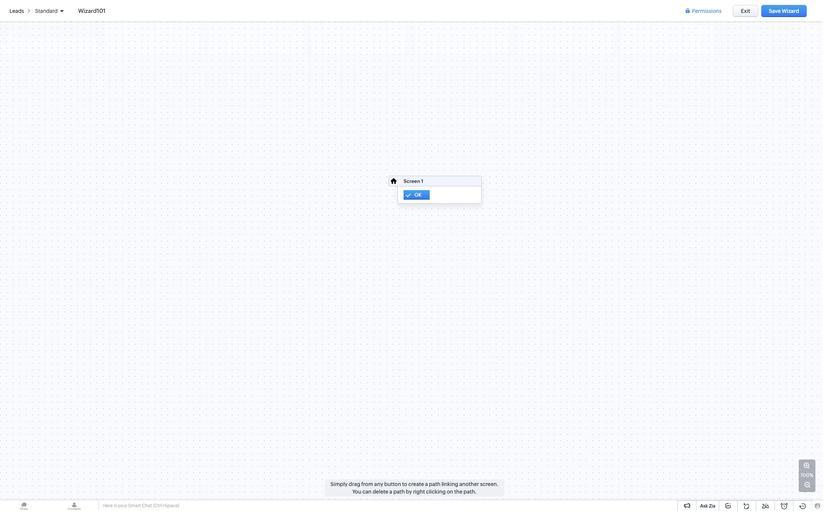 Task type: locate. For each thing, give the bounding box(es) containing it.
canvas link
[[18, 171, 36, 178]]

Enter a wizard name text field
[[77, 6, 190, 15]]

simply
[[331, 482, 348, 488]]

path
[[429, 482, 441, 488], [394, 489, 405, 495]]

standard
[[35, 8, 58, 14]]

wizards
[[18, 134, 39, 140]]

1 horizontal spatial a
[[425, 482, 428, 488]]

translations link
[[18, 196, 48, 203]]

a down button at left
[[390, 489, 393, 495]]

path down to
[[394, 489, 405, 495]]

save
[[769, 8, 781, 14]]

modules
[[18, 121, 39, 127]]

a
[[425, 482, 428, 488], [390, 489, 393, 495]]

simply drag from any button to create a path linking another screen. you can delete a path by right clicking on the path.
[[331, 482, 499, 495]]

ask zia
[[701, 504, 716, 509]]

a right "create"
[[425, 482, 428, 488]]

1 vertical spatial a
[[390, 489, 393, 495]]

customize
[[18, 184, 45, 190]]

customization region
[[0, 118, 99, 206]]

ask
[[701, 504, 708, 509]]

create
[[409, 482, 424, 488]]

Standard field
[[33, 8, 68, 14]]

canvas
[[18, 171, 36, 177]]

fields
[[51, 121, 65, 127]]

the
[[455, 489, 463, 495]]

contacts image
[[50, 501, 98, 512]]

chats image
[[0, 501, 48, 512]]

exit
[[741, 8, 751, 14]]

1 vertical spatial path
[[394, 489, 405, 495]]

0 vertical spatial path
[[429, 482, 441, 488]]

delete
[[373, 489, 389, 495]]

path up clicking
[[429, 482, 441, 488]]

clicking
[[426, 489, 446, 495]]

templates
[[18, 159, 44, 165]]

can
[[363, 489, 372, 495]]

home
[[46, 184, 61, 190]]

0 horizontal spatial a
[[390, 489, 393, 495]]

templates link
[[18, 158, 44, 166]]

pipelines
[[18, 146, 40, 152]]

screen
[[404, 179, 420, 184]]

%
[[810, 473, 814, 479]]

right
[[413, 489, 425, 495]]

is
[[114, 504, 117, 509]]

exit button
[[733, 5, 759, 17]]

modules and fields link
[[18, 120, 65, 128]]

customize home page link
[[18, 183, 74, 191]]

any
[[374, 482, 383, 488]]

by
[[406, 489, 412, 495]]

button
[[384, 482, 401, 488]]

you
[[353, 489, 362, 495]]



Task type: describe. For each thing, give the bounding box(es) containing it.
on
[[447, 489, 454, 495]]

save wizard
[[769, 8, 800, 14]]

screen.
[[480, 482, 499, 488]]

0 vertical spatial a
[[425, 482, 428, 488]]

0 horizontal spatial path
[[394, 489, 405, 495]]

page
[[62, 184, 74, 190]]

permissions
[[692, 8, 722, 14]]

(ctrl+space)
[[153, 504, 179, 509]]

pipelines link
[[18, 145, 40, 153]]

here is your smart chat (ctrl+space)
[[103, 504, 179, 509]]

and
[[40, 121, 50, 127]]

100 %
[[801, 473, 814, 479]]

wizards link
[[18, 133, 39, 141]]

here
[[103, 504, 113, 509]]

setup
[[8, 14, 29, 23]]

wizard
[[782, 8, 800, 14]]

customize home page
[[18, 184, 74, 190]]

1 horizontal spatial path
[[429, 482, 441, 488]]

1
[[421, 179, 424, 184]]

zia
[[709, 504, 716, 509]]

save wizard button
[[762, 5, 807, 17]]

drag
[[349, 482, 361, 488]]

another
[[460, 482, 479, 488]]

screen 1
[[404, 179, 424, 184]]

from
[[362, 482, 373, 488]]

your
[[118, 504, 127, 509]]

chat
[[142, 504, 152, 509]]

to
[[402, 482, 407, 488]]

customization
[[13, 108, 49, 114]]

modules and fields
[[18, 121, 65, 127]]

smart
[[128, 504, 141, 509]]

customization button
[[0, 104, 99, 118]]

leads
[[9, 8, 24, 14]]

100
[[801, 473, 810, 479]]

path.
[[464, 489, 477, 495]]

translations
[[18, 196, 48, 202]]

linking
[[442, 482, 459, 488]]



Task type: vqa. For each thing, say whether or not it's contained in the screenshot.
RULE within the button
no



